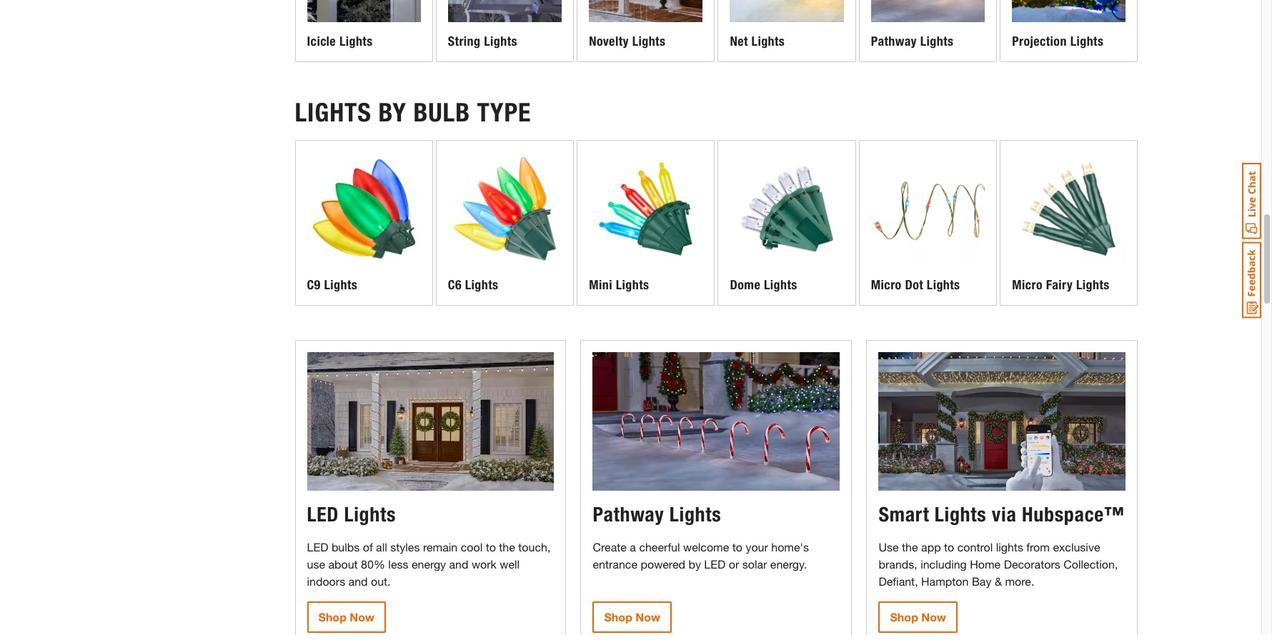Task type: describe. For each thing, give the bounding box(es) containing it.
shop now for pathway
[[605, 611, 661, 624]]

app
[[922, 541, 942, 554]]

pathway for image for pathway lights within the pathway lights link
[[872, 34, 918, 50]]

work
[[472, 558, 497, 572]]

lights for 'image for mini lights' in the top of the page
[[616, 278, 650, 293]]

indoors
[[307, 575, 345, 589]]

image for pathway lights image inside pathway lights link
[[872, 0, 986, 22]]

led lights
[[307, 503, 396, 527]]

novelty lights link
[[578, 0, 715, 61]]

mini lights link
[[578, 141, 715, 305]]

micro for micro dot lights
[[872, 278, 902, 293]]

use
[[879, 541, 899, 554]]

image for micro fairy lights image
[[1013, 152, 1127, 266]]

dome
[[730, 278, 761, 293]]

lights for "image for led lights"
[[344, 503, 396, 527]]

from
[[1027, 541, 1050, 554]]

bulb
[[414, 97, 471, 128]]

shop now link for pathway
[[593, 602, 672, 634]]

string lights link
[[437, 0, 574, 61]]

the inside "led bulbs of all styles remain cool to the touch, use about 80% less energy and work well indoors and out."
[[499, 541, 515, 554]]

control
[[958, 541, 993, 554]]

c6 lights link
[[437, 141, 574, 305]]

smart
[[879, 503, 930, 527]]

lights for left image for pathway lights
[[670, 503, 722, 527]]

string
[[448, 34, 481, 50]]

c9 lights link
[[296, 141, 433, 305]]

lights for the image for dome lights
[[764, 278, 798, 293]]

bay
[[972, 575, 992, 589]]

remain
[[423, 541, 458, 554]]

dot
[[906, 278, 924, 293]]

to inside the use the app to control lights from exclusive brands, including home decorators collection, defiant, hampton bay & more.
[[945, 541, 955, 554]]

image for dome lights image
[[730, 152, 844, 266]]

styles
[[391, 541, 420, 554]]

image for micro dot lights image
[[872, 152, 986, 266]]

lights for image for net lights
[[752, 34, 785, 50]]

dome lights link
[[719, 141, 856, 305]]

micro dot lights
[[872, 278, 961, 293]]

fairy
[[1047, 278, 1074, 293]]

defiant,
[[879, 575, 919, 589]]

home
[[971, 558, 1001, 572]]

out.
[[371, 575, 391, 589]]

collection,
[[1064, 558, 1119, 572]]

more.
[[1006, 575, 1035, 589]]

or
[[729, 558, 740, 572]]

icicle
[[307, 34, 336, 50]]

by
[[689, 558, 701, 572]]

lights for image for icicle lights
[[340, 34, 373, 50]]

shop for led
[[319, 611, 347, 624]]

shop for pathway
[[605, 611, 633, 624]]

net lights link
[[719, 0, 856, 61]]

novelty
[[589, 34, 629, 50]]

image for novelty lights image
[[589, 0, 703, 22]]

use the app to control lights from exclusive brands, including home decorators collection, defiant, hampton bay & more.
[[879, 541, 1119, 589]]

pathway for left image for pathway lights
[[593, 503, 665, 527]]

projection lights
[[1013, 34, 1104, 50]]

c9 lights
[[307, 278, 358, 293]]

image for projection lights image
[[1013, 0, 1127, 22]]

your
[[746, 541, 769, 554]]

cool
[[461, 541, 483, 554]]

via
[[992, 503, 1017, 527]]

projection
[[1013, 34, 1068, 50]]

live chat image
[[1243, 163, 1262, 240]]

shop now link for led
[[307, 602, 386, 634]]

including
[[921, 558, 967, 572]]

shop now link for smart
[[879, 602, 958, 634]]

icicle lights link
[[296, 0, 433, 61]]

0 vertical spatial pathway lights
[[872, 34, 954, 50]]

cheerful
[[640, 541, 680, 554]]

lights for the image for projection lights
[[1071, 34, 1104, 50]]

micro for micro fairy lights
[[1013, 278, 1043, 293]]

lights inside the micro dot lights link
[[927, 278, 961, 293]]

micro fairy lights
[[1013, 278, 1110, 293]]

&
[[995, 575, 1003, 589]]

smart lights via hubspace™
[[879, 503, 1125, 527]]

0 horizontal spatial image for pathway lights image
[[593, 352, 841, 491]]

lights for image for c9 lights
[[324, 278, 358, 293]]

entrance
[[593, 558, 638, 572]]

brands,
[[879, 558, 918, 572]]

all
[[376, 541, 387, 554]]

bulbs
[[332, 541, 360, 554]]

now for led
[[350, 611, 375, 624]]

projection lights link
[[1001, 0, 1138, 61]]

micro dot lights link
[[860, 141, 997, 305]]



Task type: vqa. For each thing, say whether or not it's contained in the screenshot.
right Pathway Lights
yes



Task type: locate. For each thing, give the bounding box(es) containing it.
image for icicle lights image
[[307, 0, 421, 22]]

0 horizontal spatial shop now
[[319, 611, 375, 624]]

0 vertical spatial led
[[307, 503, 339, 527]]

1 horizontal spatial to
[[733, 541, 743, 554]]

80%
[[361, 558, 385, 572]]

led
[[307, 503, 339, 527], [307, 541, 329, 554], [705, 558, 726, 572]]

hubspace™
[[1023, 503, 1125, 527]]

to up 'including'
[[945, 541, 955, 554]]

1 horizontal spatial image for pathway lights image
[[872, 0, 986, 22]]

led left or
[[705, 558, 726, 572]]

0 vertical spatial and
[[449, 558, 469, 572]]

1 horizontal spatial and
[[449, 558, 469, 572]]

to
[[486, 541, 496, 554], [733, 541, 743, 554], [945, 541, 955, 554]]

c6
[[448, 278, 462, 293]]

2 horizontal spatial to
[[945, 541, 955, 554]]

by
[[379, 97, 407, 128]]

home's
[[772, 541, 810, 554]]

image for mini lights image
[[589, 152, 703, 266]]

1 shop now link from the left
[[307, 602, 386, 634]]

1 vertical spatial pathway
[[593, 503, 665, 527]]

image for c9 lights image
[[307, 152, 421, 266]]

shop now down defiant,
[[891, 611, 947, 624]]

icicle lights
[[307, 34, 373, 50]]

pathway lights link
[[860, 0, 997, 61]]

2 horizontal spatial shop now link
[[879, 602, 958, 634]]

novelty lights
[[589, 34, 666, 50]]

0 horizontal spatial micro
[[872, 278, 902, 293]]

shop now
[[319, 611, 375, 624], [605, 611, 661, 624], [891, 611, 947, 624]]

lights for image for smart lights via hubspace™
[[935, 503, 987, 527]]

0 horizontal spatial now
[[350, 611, 375, 624]]

1 the from the left
[[499, 541, 515, 554]]

lights inside micro fairy lights link
[[1077, 278, 1110, 293]]

create a cheerful welcome to your home's entrance powered by led or solar energy.
[[593, 541, 810, 572]]

led inside "led bulbs of all styles remain cool to the touch, use about 80% less energy and work well indoors and out."
[[307, 541, 329, 554]]

well
[[500, 558, 520, 572]]

now
[[350, 611, 375, 624], [636, 611, 661, 624], [922, 611, 947, 624]]

1 vertical spatial image for pathway lights image
[[593, 352, 841, 491]]

lights for image for pathway lights within the pathway lights link
[[921, 34, 954, 50]]

led for led bulbs of all styles remain cool to the touch, use about 80% less energy and work well indoors and out.
[[307, 541, 329, 554]]

use
[[307, 558, 325, 572]]

1 vertical spatial pathway lights
[[593, 503, 722, 527]]

0 vertical spatial pathway
[[872, 34, 918, 50]]

hampton
[[922, 575, 969, 589]]

and left the out.
[[349, 575, 368, 589]]

0 horizontal spatial pathway
[[593, 503, 665, 527]]

dome lights
[[730, 278, 798, 293]]

shop down defiant,
[[891, 611, 919, 624]]

0 horizontal spatial shop now link
[[307, 602, 386, 634]]

lights inside icicle lights link
[[340, 34, 373, 50]]

led inside create a cheerful welcome to your home's entrance powered by led or solar energy.
[[705, 558, 726, 572]]

and
[[449, 558, 469, 572], [349, 575, 368, 589]]

c6 lights
[[448, 278, 499, 293]]

1 horizontal spatial now
[[636, 611, 661, 624]]

2 horizontal spatial now
[[922, 611, 947, 624]]

to inside create a cheerful welcome to your home's entrance powered by led or solar energy.
[[733, 541, 743, 554]]

lights inside c9 lights link
[[324, 278, 358, 293]]

shop down entrance
[[605, 611, 633, 624]]

lights inside dome lights link
[[764, 278, 798, 293]]

shop now for led
[[319, 611, 375, 624]]

1 vertical spatial led
[[307, 541, 329, 554]]

0 horizontal spatial shop
[[319, 611, 347, 624]]

c9
[[307, 278, 321, 293]]

1 horizontal spatial pathway lights
[[872, 34, 954, 50]]

lights inside pathway lights link
[[921, 34, 954, 50]]

1 horizontal spatial pathway
[[872, 34, 918, 50]]

now for smart
[[922, 611, 947, 624]]

micro
[[872, 278, 902, 293], [1013, 278, 1043, 293]]

shop
[[319, 611, 347, 624], [605, 611, 633, 624], [891, 611, 919, 624]]

now for pathway
[[636, 611, 661, 624]]

create
[[593, 541, 627, 554]]

exclusive
[[1054, 541, 1101, 554]]

micro fairy lights link
[[1001, 141, 1138, 305]]

0 horizontal spatial the
[[499, 541, 515, 554]]

the up well
[[499, 541, 515, 554]]

0 horizontal spatial to
[[486, 541, 496, 554]]

shop now link down indoors
[[307, 602, 386, 634]]

2 horizontal spatial shop now
[[891, 611, 947, 624]]

1 horizontal spatial micro
[[1013, 278, 1043, 293]]

micro left dot
[[872, 278, 902, 293]]

type
[[477, 97, 531, 128]]

net lights
[[730, 34, 785, 50]]

0 horizontal spatial and
[[349, 575, 368, 589]]

led bulbs of all styles remain cool to the touch, use about 80% less energy and work well indoors and out.
[[307, 541, 551, 589]]

image for pathway lights image
[[872, 0, 986, 22], [593, 352, 841, 491]]

pathway lights
[[872, 34, 954, 50], [593, 503, 722, 527]]

led for led lights
[[307, 503, 339, 527]]

shop now link
[[307, 602, 386, 634], [593, 602, 672, 634], [879, 602, 958, 634]]

shop now down indoors
[[319, 611, 375, 624]]

2 the from the left
[[903, 541, 919, 554]]

the up brands, at the right
[[903, 541, 919, 554]]

2 horizontal spatial shop
[[891, 611, 919, 624]]

lights inside string lights link
[[484, 34, 518, 50]]

1 horizontal spatial shop
[[605, 611, 633, 624]]

of
[[363, 541, 373, 554]]

lights
[[340, 34, 373, 50], [484, 34, 518, 50], [633, 34, 666, 50], [752, 34, 785, 50], [921, 34, 954, 50], [1071, 34, 1104, 50], [295, 97, 372, 128], [324, 278, 358, 293], [465, 278, 499, 293], [616, 278, 650, 293], [764, 278, 798, 293], [927, 278, 961, 293], [1077, 278, 1110, 293], [344, 503, 396, 527], [670, 503, 722, 527], [935, 503, 987, 527]]

1 shop from the left
[[319, 611, 347, 624]]

3 shop from the left
[[891, 611, 919, 624]]

1 to from the left
[[486, 541, 496, 554]]

to up work
[[486, 541, 496, 554]]

image for c6 lights image
[[448, 152, 562, 266]]

decorators
[[1004, 558, 1061, 572]]

pathway
[[872, 34, 918, 50], [593, 503, 665, 527]]

energy.
[[771, 558, 808, 572]]

welcome
[[684, 541, 730, 554]]

shop down indoors
[[319, 611, 347, 624]]

now down the out.
[[350, 611, 375, 624]]

1 horizontal spatial shop now
[[605, 611, 661, 624]]

touch,
[[519, 541, 551, 554]]

lights by bulb type
[[295, 97, 531, 128]]

the
[[499, 541, 515, 554], [903, 541, 919, 554]]

image for smart lights via hubspace™ image
[[879, 352, 1127, 491]]

image for led lights image
[[307, 352, 555, 491]]

1 micro from the left
[[872, 278, 902, 293]]

image for string lights image
[[448, 0, 562, 22]]

0 horizontal spatial pathway lights
[[593, 503, 722, 527]]

2 vertical spatial led
[[705, 558, 726, 572]]

powered
[[641, 558, 686, 572]]

3 shop now link from the left
[[879, 602, 958, 634]]

3 now from the left
[[922, 611, 947, 624]]

2 now from the left
[[636, 611, 661, 624]]

string lights
[[448, 34, 518, 50]]

net
[[730, 34, 749, 50]]

lights inside c6 lights link
[[465, 278, 499, 293]]

energy
[[412, 558, 446, 572]]

1 vertical spatial and
[[349, 575, 368, 589]]

now down hampton
[[922, 611, 947, 624]]

and down cool
[[449, 558, 469, 572]]

lights for 'image for c6 lights'
[[465, 278, 499, 293]]

1 horizontal spatial the
[[903, 541, 919, 554]]

mini
[[589, 278, 613, 293]]

now down powered
[[636, 611, 661, 624]]

2 shop from the left
[[605, 611, 633, 624]]

solar
[[743, 558, 768, 572]]

mini lights
[[589, 278, 650, 293]]

lights for the image for novelty lights
[[633, 34, 666, 50]]

less
[[389, 558, 409, 572]]

about
[[329, 558, 358, 572]]

to up or
[[733, 541, 743, 554]]

2 to from the left
[[733, 541, 743, 554]]

lights inside net lights link
[[752, 34, 785, 50]]

lights inside 'mini lights' link
[[616, 278, 650, 293]]

feedback link image
[[1243, 242, 1262, 319]]

3 to from the left
[[945, 541, 955, 554]]

a
[[630, 541, 636, 554]]

1 horizontal spatial shop now link
[[593, 602, 672, 634]]

the inside the use the app to control lights from exclusive brands, including home decorators collection, defiant, hampton bay & more.
[[903, 541, 919, 554]]

led up bulbs
[[307, 503, 339, 527]]

3 shop now from the left
[[891, 611, 947, 624]]

2 shop now from the left
[[605, 611, 661, 624]]

2 micro from the left
[[1013, 278, 1043, 293]]

shop for smart
[[891, 611, 919, 624]]

0 vertical spatial image for pathway lights image
[[872, 0, 986, 22]]

shop now for smart
[[891, 611, 947, 624]]

lights inside 'projection lights' link
[[1071, 34, 1104, 50]]

lights for image for string lights
[[484, 34, 518, 50]]

image for net lights image
[[730, 0, 844, 22]]

1 now from the left
[[350, 611, 375, 624]]

shop now link down entrance
[[593, 602, 672, 634]]

led up use
[[307, 541, 329, 554]]

shop now link down defiant,
[[879, 602, 958, 634]]

to inside "led bulbs of all styles remain cool to the touch, use about 80% less energy and work well indoors and out."
[[486, 541, 496, 554]]

shop now down entrance
[[605, 611, 661, 624]]

lights inside the novelty lights link
[[633, 34, 666, 50]]

lights
[[997, 541, 1024, 554]]

micro left fairy
[[1013, 278, 1043, 293]]

2 shop now link from the left
[[593, 602, 672, 634]]

1 shop now from the left
[[319, 611, 375, 624]]



